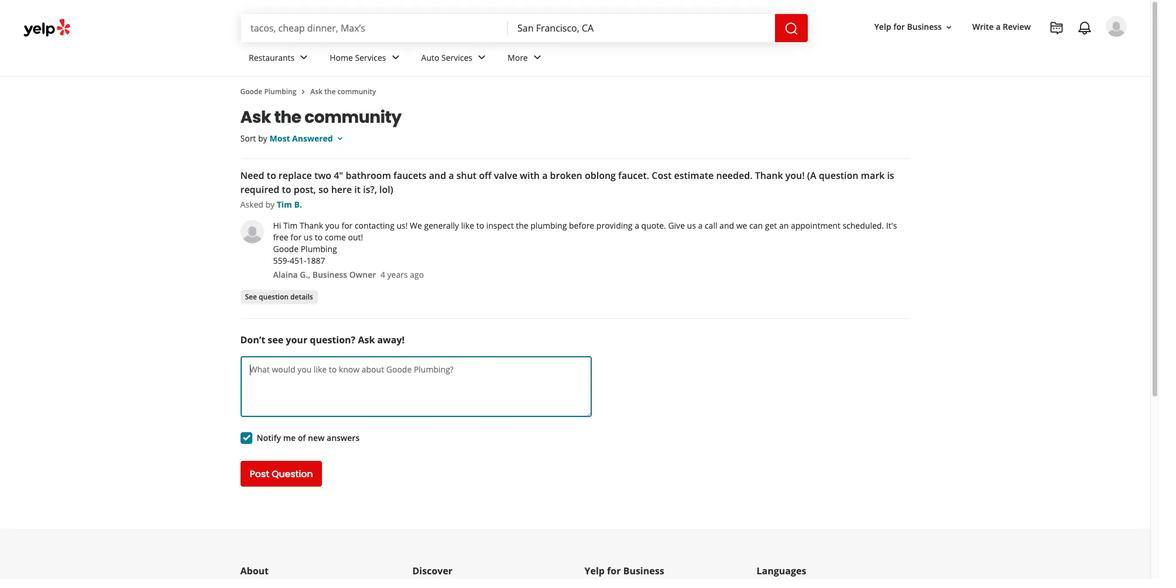 Task type: locate. For each thing, give the bounding box(es) containing it.
1 horizontal spatial question
[[819, 169, 859, 182]]

ask the community up answered
[[240, 106, 402, 129]]

the right inspect
[[516, 220, 529, 231]]

1 horizontal spatial the
[[325, 87, 336, 97]]

ask up sort by
[[240, 106, 271, 129]]

None search field
[[241, 14, 811, 42]]

new
[[308, 433, 325, 444]]

your
[[286, 334, 308, 347]]

2 horizontal spatial the
[[516, 220, 529, 231]]

like
[[461, 220, 474, 231]]

0 vertical spatial business
[[908, 21, 942, 32]]

goode up 559-
[[273, 244, 299, 255]]

see
[[245, 292, 257, 302]]

1 vertical spatial goode
[[273, 244, 299, 255]]

1 24 chevron down v2 image from the left
[[297, 51, 311, 65]]

and left we
[[720, 220, 735, 231]]

for
[[894, 21, 905, 32], [342, 220, 353, 231], [291, 232, 302, 243], [607, 565, 621, 578]]

1 vertical spatial yelp
[[585, 565, 605, 578]]

discover
[[413, 565, 453, 578]]

0 vertical spatial and
[[429, 169, 446, 182]]

1 vertical spatial and
[[720, 220, 735, 231]]

1 vertical spatial us
[[304, 232, 313, 243]]

goode
[[240, 87, 263, 97], [273, 244, 299, 255]]

call
[[705, 220, 718, 231]]

24 chevron down v2 image for auto services
[[475, 51, 489, 65]]

business inside button
[[908, 21, 942, 32]]

see question details
[[245, 292, 313, 302]]

1 vertical spatial ask
[[240, 106, 271, 129]]

and
[[429, 169, 446, 182], [720, 220, 735, 231]]

2 horizontal spatial 24 chevron down v2 image
[[475, 51, 489, 65]]

1 horizontal spatial goode
[[273, 244, 299, 255]]

by down the "required"
[[266, 199, 275, 210]]

two
[[315, 169, 332, 182]]

the inside the hi tim thank you for contacting us! we generally like to inspect the plumbing before providing a quote. give us a call and we can get an appointment scheduled. it's free for us to come out! goode plumbing 559-451-1887 alaina g., business owner 4 years ago
[[516, 220, 529, 231]]

inspect
[[487, 220, 514, 231]]

thank left you
[[300, 220, 323, 231]]

need
[[240, 169, 264, 182]]

post,
[[294, 183, 316, 196]]

1 none field from the left
[[251, 22, 499, 35]]

home
[[330, 52, 353, 63]]

24 chevron down v2 image inside restaurants link
[[297, 51, 311, 65]]

2 vertical spatial business
[[624, 565, 665, 578]]

24 chevron down v2 image inside auto services "link"
[[475, 51, 489, 65]]

projects image
[[1050, 21, 1064, 35]]

None field
[[251, 22, 499, 35], [518, 22, 766, 35]]

1 vertical spatial thank
[[300, 220, 323, 231]]

0 horizontal spatial and
[[429, 169, 446, 182]]

plumbing left 16 chevron right v2 icon
[[264, 87, 297, 97]]

and right faucets
[[429, 169, 446, 182]]

yelp inside button
[[875, 21, 892, 32]]

ask left away!
[[358, 334, 375, 347]]

auto
[[421, 52, 440, 63]]

yelp for business button
[[870, 17, 959, 38]]

none field the find
[[251, 22, 499, 35]]

years
[[387, 269, 408, 281]]

question
[[272, 468, 313, 481]]

0 vertical spatial yelp
[[875, 21, 892, 32]]

and inside need to replace two 4" bathroom faucets and a shut off valve with a broken oblong faucet. cost estimate needed. thank you!  (a question mark is required to post, so here it is?, lol) asked by tim b.
[[429, 169, 446, 182]]

most answered button
[[270, 133, 345, 144]]

by
[[258, 133, 267, 144], [266, 199, 275, 210]]

tim
[[277, 199, 292, 210], [283, 220, 298, 231]]

1 vertical spatial by
[[266, 199, 275, 210]]

0 horizontal spatial services
[[355, 52, 386, 63]]

a
[[997, 21, 1001, 32], [449, 169, 454, 182], [542, 169, 548, 182], [635, 220, 640, 231], [699, 220, 703, 231]]

sort
[[240, 133, 256, 144]]

(a
[[808, 169, 817, 182]]

community down home services link
[[338, 87, 376, 97]]

thank left you!
[[755, 169, 783, 182]]

us right give
[[687, 220, 696, 231]]

1 horizontal spatial none field
[[518, 22, 766, 35]]

0 horizontal spatial thank
[[300, 220, 323, 231]]

1 horizontal spatial and
[[720, 220, 735, 231]]

1 vertical spatial the
[[274, 106, 301, 129]]

1 horizontal spatial yelp
[[875, 21, 892, 32]]

out!
[[348, 232, 363, 243]]

goode down restaurants
[[240, 87, 263, 97]]

required
[[240, 183, 280, 196]]

goode inside the hi tim thank you for contacting us! we generally like to inspect the plumbing before providing a quote. give us a call and we can get an appointment scheduled. it's free for us to come out! goode plumbing 559-451-1887 alaina g., business owner 4 years ago
[[273, 244, 299, 255]]

1 vertical spatial question
[[259, 292, 289, 302]]

faucets
[[394, 169, 427, 182]]

1 horizontal spatial ask
[[311, 87, 323, 97]]

community
[[338, 87, 376, 97], [305, 106, 402, 129]]

question right "(a"
[[819, 169, 859, 182]]

replace
[[279, 169, 312, 182]]

more
[[508, 52, 528, 63]]

you
[[325, 220, 340, 231]]

here
[[331, 183, 352, 196]]

an
[[780, 220, 789, 231]]

1 horizontal spatial plumbing
[[301, 244, 337, 255]]

0 vertical spatial community
[[338, 87, 376, 97]]

0 vertical spatial plumbing
[[264, 87, 297, 97]]

0 vertical spatial ask
[[311, 87, 323, 97]]

shut
[[457, 169, 477, 182]]

16 chevron down v2 image
[[335, 134, 345, 143]]

0 horizontal spatial yelp
[[585, 565, 605, 578]]

1 horizontal spatial thank
[[755, 169, 783, 182]]

ago
[[410, 269, 424, 281]]

ask the community down home
[[311, 87, 376, 97]]

see
[[268, 334, 284, 347]]

2 horizontal spatial business
[[908, 21, 942, 32]]

community up 16 chevron down v2 image
[[305, 106, 402, 129]]

559-
[[273, 255, 290, 267]]

by right sort
[[258, 133, 267, 144]]

to up tim b. link
[[282, 183, 291, 196]]

user actions element
[[865, 15, 1144, 87]]

give
[[669, 220, 685, 231]]

to up the "required"
[[267, 169, 276, 182]]

yelp
[[875, 21, 892, 32], [585, 565, 605, 578]]

see question details link
[[240, 291, 318, 305]]

0 horizontal spatial the
[[274, 106, 301, 129]]

4"
[[334, 169, 343, 182]]

1 services from the left
[[355, 52, 386, 63]]

1 vertical spatial ask the community
[[240, 106, 402, 129]]

0 horizontal spatial question
[[259, 292, 289, 302]]

question right see
[[259, 292, 289, 302]]

ask
[[311, 87, 323, 97], [240, 106, 271, 129], [358, 334, 375, 347]]

me
[[283, 433, 296, 444]]

3 24 chevron down v2 image from the left
[[475, 51, 489, 65]]

2 services from the left
[[442, 52, 473, 63]]

services right home
[[355, 52, 386, 63]]

0 horizontal spatial goode
[[240, 87, 263, 97]]

1 vertical spatial plumbing
[[301, 244, 337, 255]]

the up most
[[274, 106, 301, 129]]

2 horizontal spatial ask
[[358, 334, 375, 347]]

so
[[319, 183, 329, 196]]

tim right "hi"
[[283, 220, 298, 231]]

business
[[908, 21, 942, 32], [313, 269, 347, 281], [624, 565, 665, 578]]

providing
[[597, 220, 633, 231]]

yelp for business
[[875, 21, 942, 32], [585, 565, 665, 578]]

needed.
[[717, 169, 753, 182]]

24 chevron down v2 image inside home services link
[[389, 51, 403, 65]]

0 vertical spatial thank
[[755, 169, 783, 182]]

search image
[[785, 21, 799, 35]]

languages
[[757, 565, 807, 578]]

24 chevron down v2 image right restaurants
[[297, 51, 311, 65]]

none field up home services link
[[251, 22, 499, 35]]

2 vertical spatial the
[[516, 220, 529, 231]]

by inside need to replace two 4" bathroom faucets and a shut off valve with a broken oblong faucet. cost estimate needed. thank you!  (a question mark is required to post, so here it is?, lol) asked by tim b.
[[266, 199, 275, 210]]

1 vertical spatial tim
[[283, 220, 298, 231]]

is
[[888, 169, 895, 182]]

0 horizontal spatial yelp for business
[[585, 565, 665, 578]]

services right auto
[[442, 52, 473, 63]]

write a review
[[973, 21, 1031, 32]]

plumbing up 1887
[[301, 244, 337, 255]]

1 vertical spatial yelp for business
[[585, 565, 665, 578]]

a left call
[[699, 220, 703, 231]]

0 vertical spatial yelp for business
[[875, 21, 942, 32]]

2 none field from the left
[[518, 22, 766, 35]]

tim inside the hi tim thank you for contacting us! we generally like to inspect the plumbing before providing a quote. give us a call and we can get an appointment scheduled. it's free for us to come out! goode plumbing 559-451-1887 alaina g., business owner 4 years ago
[[283, 220, 298, 231]]

plumbing inside the hi tim thank you for contacting us! we generally like to inspect the plumbing before providing a quote. give us a call and we can get an appointment scheduled. it's free for us to come out! goode plumbing 559-451-1887 alaina g., business owner 4 years ago
[[301, 244, 337, 255]]

services for home services
[[355, 52, 386, 63]]

16 chevron down v2 image
[[945, 23, 954, 32]]

24 chevron down v2 image right auto services
[[475, 51, 489, 65]]

estimate
[[674, 169, 714, 182]]

24 chevron down v2 image for home services
[[389, 51, 403, 65]]

ask right 16 chevron right v2 icon
[[311, 87, 323, 97]]

1 horizontal spatial services
[[442, 52, 473, 63]]

tim left b.
[[277, 199, 292, 210]]

Near text field
[[518, 22, 766, 35]]

1 horizontal spatial 24 chevron down v2 image
[[389, 51, 403, 65]]

0 vertical spatial tim
[[277, 199, 292, 210]]

us up 1887
[[304, 232, 313, 243]]

home services link
[[321, 42, 412, 76]]

away!
[[377, 334, 405, 347]]

the
[[325, 87, 336, 97], [274, 106, 301, 129], [516, 220, 529, 231]]

services inside "link"
[[442, 52, 473, 63]]

0 horizontal spatial business
[[313, 269, 347, 281]]

lol)
[[380, 183, 394, 196]]

thank
[[755, 169, 783, 182], [300, 220, 323, 231]]

0 vertical spatial us
[[687, 220, 696, 231]]

1 vertical spatial business
[[313, 269, 347, 281]]

0 horizontal spatial none field
[[251, 22, 499, 35]]

24 chevron down v2 image
[[297, 51, 311, 65], [389, 51, 403, 65], [475, 51, 489, 65]]

2 24 chevron down v2 image from the left
[[389, 51, 403, 65]]

0 horizontal spatial plumbing
[[264, 87, 297, 97]]

0 horizontal spatial 24 chevron down v2 image
[[297, 51, 311, 65]]

none field up business categories element
[[518, 22, 766, 35]]

g.,
[[300, 269, 310, 281]]

services for auto services
[[442, 52, 473, 63]]

most answered
[[270, 133, 333, 144]]

16 chevron right v2 image
[[299, 87, 308, 97]]

0 vertical spatial goode
[[240, 87, 263, 97]]

0 vertical spatial question
[[819, 169, 859, 182]]

the right 16 chevron right v2 icon
[[325, 87, 336, 97]]

1 horizontal spatial yelp for business
[[875, 21, 942, 32]]

plumbing
[[264, 87, 297, 97], [301, 244, 337, 255]]

0 horizontal spatial us
[[304, 232, 313, 243]]

sort by
[[240, 133, 267, 144]]

24 chevron down v2 image left auto
[[389, 51, 403, 65]]

question
[[819, 169, 859, 182], [259, 292, 289, 302]]



Task type: vqa. For each thing, say whether or not it's contained in the screenshot.
here at the left top of page
yes



Task type: describe. For each thing, give the bounding box(es) containing it.
mark
[[861, 169, 885, 182]]

we
[[737, 220, 748, 231]]

write
[[973, 21, 994, 32]]

hi tim thank you for contacting us! we generally like to inspect the plumbing before providing a quote. give us a call and we can get an appointment scheduled. it's free for us to come out! goode plumbing 559-451-1887 alaina g., business owner 4 years ago
[[273, 220, 898, 281]]

restaurants link
[[240, 42, 321, 76]]

4
[[381, 269, 385, 281]]

thank inside the hi tim thank you for contacting us! we generally like to inspect the plumbing before providing a quote. give us a call and we can get an appointment scheduled. it's free for us to come out! goode plumbing 559-451-1887 alaina g., business owner 4 years ago
[[300, 220, 323, 231]]

451-
[[290, 255, 307, 267]]

for inside button
[[894, 21, 905, 32]]

oblong
[[585, 169, 616, 182]]

you!
[[786, 169, 805, 182]]

contacting
[[355, 220, 395, 231]]

a right with on the left of the page
[[542, 169, 548, 182]]

answered
[[292, 133, 333, 144]]

tim inside need to replace two 4" bathroom faucets and a shut off valve with a broken oblong faucet. cost estimate needed. thank you!  (a question mark is required to post, so here it is?, lol) asked by tim b.
[[277, 199, 292, 210]]

with
[[520, 169, 540, 182]]

of
[[298, 433, 306, 444]]

don't see your question? ask away!
[[240, 334, 405, 347]]

hi
[[273, 220, 281, 231]]

bathroom
[[346, 169, 391, 182]]

What would you like to know about Goode Plumbing? text field
[[240, 357, 592, 418]]

generally
[[424, 220, 459, 231]]

most
[[270, 133, 290, 144]]

scheduled.
[[843, 220, 885, 231]]

write a review link
[[968, 17, 1036, 38]]

Find text field
[[251, 22, 499, 35]]

come
[[325, 232, 346, 243]]

answers
[[327, 433, 360, 444]]

tim b. link
[[277, 199, 302, 210]]

is?,
[[363, 183, 377, 196]]

1887
[[307, 255, 325, 267]]

1 vertical spatial community
[[305, 106, 402, 129]]

home services
[[330, 52, 386, 63]]

free
[[273, 232, 289, 243]]

and inside the hi tim thank you for contacting us! we generally like to inspect the plumbing before providing a quote. give us a call and we can get an appointment scheduled. it's free for us to come out! goode plumbing 559-451-1887 alaina g., business owner 4 years ago
[[720, 220, 735, 231]]

goode plumbing
[[240, 87, 297, 97]]

business categories element
[[240, 42, 1128, 76]]

a left shut
[[449, 169, 454, 182]]

off
[[479, 169, 492, 182]]

auto services
[[421, 52, 473, 63]]

to right like
[[477, 220, 484, 231]]

notify me of new answers
[[257, 433, 360, 444]]

post question
[[250, 468, 313, 481]]

alaina
[[273, 269, 298, 281]]

thank inside need to replace two 4" bathroom faucets and a shut off valve with a broken oblong faucet. cost estimate needed. thank you!  (a question mark is required to post, so here it is?, lol) asked by tim b.
[[755, 169, 783, 182]]

can
[[750, 220, 763, 231]]

valve
[[494, 169, 518, 182]]

1 horizontal spatial us
[[687, 220, 696, 231]]

more link
[[498, 42, 554, 76]]

restaurants
[[249, 52, 295, 63]]

notify
[[257, 433, 281, 444]]

it
[[355, 183, 361, 196]]

plumbing
[[531, 220, 567, 231]]

details
[[291, 292, 313, 302]]

0 vertical spatial the
[[325, 87, 336, 97]]

goode plumbing link
[[240, 87, 297, 97]]

it's
[[887, 220, 898, 231]]

post question button
[[240, 462, 322, 487]]

0 vertical spatial ask the community
[[311, 87, 376, 97]]

a left quote.
[[635, 220, 640, 231]]

0 vertical spatial by
[[258, 133, 267, 144]]

broken
[[550, 169, 583, 182]]

2 vertical spatial ask
[[358, 334, 375, 347]]

24 chevron down v2 image
[[531, 51, 545, 65]]

none field near
[[518, 22, 766, 35]]

24 chevron down v2 image for restaurants
[[297, 51, 311, 65]]

0 horizontal spatial ask
[[240, 106, 271, 129]]

b.
[[294, 199, 302, 210]]

nolan p. image
[[1106, 16, 1128, 37]]

1 horizontal spatial business
[[624, 565, 665, 578]]

asked
[[240, 199, 263, 210]]

yelp for business inside yelp for business button
[[875, 21, 942, 32]]

question inside need to replace two 4" bathroom faucets and a shut off valve with a broken oblong faucet. cost estimate needed. thank you!  (a question mark is required to post, so here it is?, lol) asked by tim b.
[[819, 169, 859, 182]]

cost
[[652, 169, 672, 182]]

owner
[[350, 269, 376, 281]]

get
[[765, 220, 777, 231]]

need to replace two 4" bathroom faucets and a shut off valve with a broken oblong faucet. cost estimate needed. thank you!  (a question mark is required to post, so here it is?, lol) asked by tim b.
[[240, 169, 895, 210]]

about
[[240, 565, 269, 578]]

business inside the hi tim thank you for contacting us! we generally like to inspect the plumbing before providing a quote. give us a call and we can get an appointment scheduled. it's free for us to come out! goode plumbing 559-451-1887 alaina g., business owner 4 years ago
[[313, 269, 347, 281]]

post
[[250, 468, 269, 481]]

review
[[1003, 21, 1031, 32]]

question?
[[310, 334, 356, 347]]

a right write
[[997, 21, 1001, 32]]

notifications image
[[1078, 21, 1092, 35]]

don't
[[240, 334, 265, 347]]

us!
[[397, 220, 408, 231]]

to left come
[[315, 232, 323, 243]]

appointment
[[791, 220, 841, 231]]

we
[[410, 220, 422, 231]]



